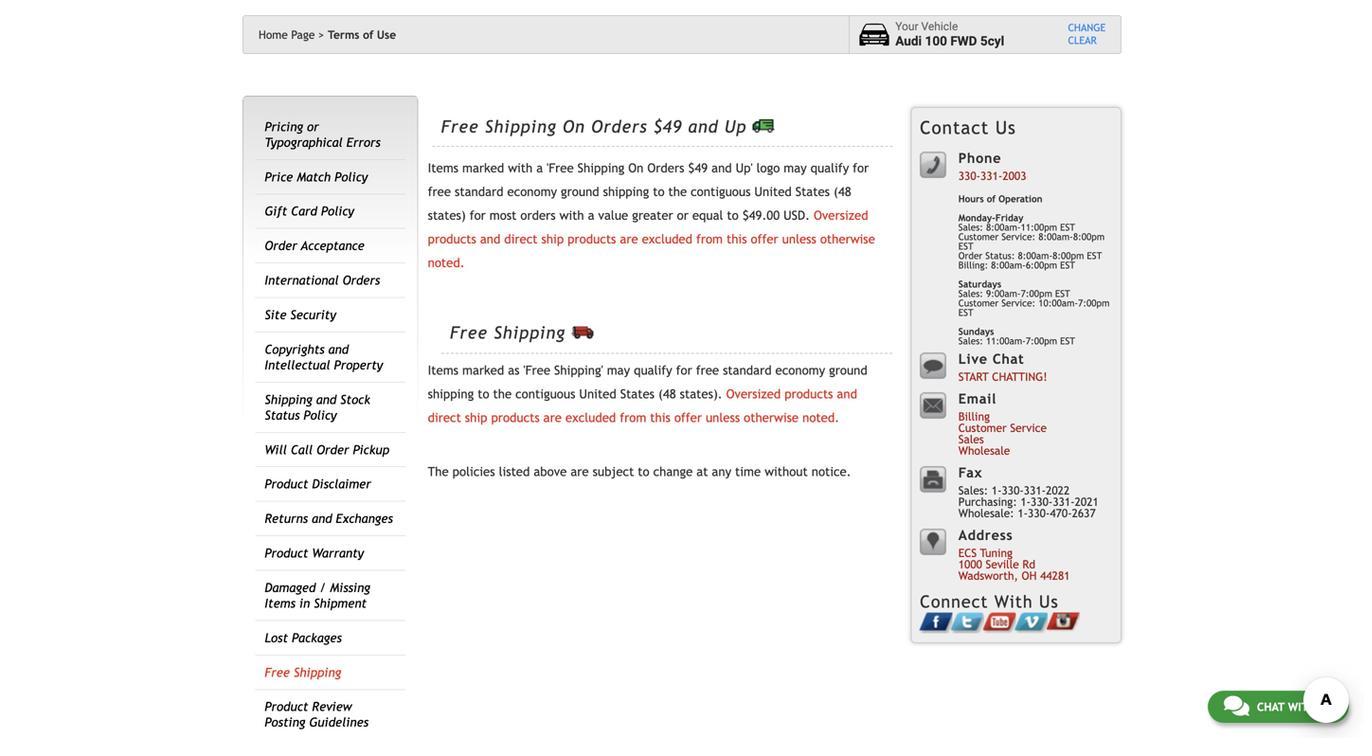 Task type: describe. For each thing, give the bounding box(es) containing it.
331- inside 'phone 330-331-2003'
[[981, 169, 1003, 182]]

0 horizontal spatial free shipping
[[265, 665, 341, 680]]

from for free shipping on orders $49 and up
[[697, 232, 723, 247]]

your
[[896, 20, 919, 33]]

2021
[[1075, 495, 1099, 508]]

2003
[[1003, 169, 1027, 182]]

policies
[[453, 465, 495, 479]]

international orders link
[[265, 273, 380, 288]]

friday
[[996, 212, 1024, 223]]

order inside the hours of operation monday-friday sales: 8:00am-11:00pm est customer service: 8:00am-8:00pm est order status: 8:00am-8:00pm est billing: 8:00am-6:00pm est saturdays sales: 9:00am-7:00pm est customer service: 10:00am-7:00pm est sundays sales: 11:00am-7:00pm est
[[959, 250, 983, 261]]

vehicle
[[922, 20, 958, 33]]

(48 inside items marked with a 'free shipping on orders $49 and up' logo may qualify for free standard economy ground shipping to the contiguous united states (48 states) for most orders with a value greater or equal to $49.00 usd.
[[834, 184, 852, 199]]

0 vertical spatial orders
[[591, 117, 648, 137]]

customer service link
[[959, 421, 1047, 434]]

damaged
[[265, 580, 316, 595]]

items inside damaged / missing items in shipment
[[265, 596, 296, 611]]

subject
[[593, 465, 634, 479]]

standard inside items marked with a 'free shipping on orders $49 and up' logo may qualify for free standard economy ground shipping to the contiguous united states (48 states) for most orders with a value greater or equal to $49.00 usd.
[[455, 184, 504, 199]]

disclaimer
[[312, 477, 371, 492]]

1 sales: from the top
[[959, 222, 984, 233]]

8:00am- up 6:00pm on the top of the page
[[1039, 231, 1074, 242]]

address
[[959, 527, 1014, 543]]

billing
[[959, 410, 990, 423]]

site security link
[[265, 308, 336, 322]]

clear
[[1069, 35, 1097, 46]]

'free inside items marked as 'free shipping' may qualify for free standard economy ground shipping to the contiguous united states (48 states).
[[524, 363, 551, 378]]

pickup
[[353, 442, 390, 457]]

us for chat
[[1320, 700, 1333, 714]]

time
[[736, 465, 761, 479]]

marked for free shipping
[[462, 363, 504, 378]]

free shipping image
[[753, 120, 775, 133]]

orders
[[521, 208, 556, 223]]

shipping down the packages
[[294, 665, 341, 680]]

phone
[[959, 150, 1002, 166]]

and down product disclaimer link
[[312, 511, 332, 526]]

2637
[[1072, 506, 1096, 520]]

0 horizontal spatial order
[[265, 239, 297, 253]]

10:00am-
[[1039, 298, 1079, 308]]

copyrights and intellectual property
[[265, 342, 383, 372]]

7:00pm down 6:00pm on the top of the page
[[1021, 288, 1053, 299]]

product for product review posting guidelines
[[265, 700, 308, 714]]

shipping inside shipping and stock status policy
[[265, 392, 313, 407]]

0 vertical spatial a
[[537, 161, 543, 175]]

policy inside shipping and stock status policy
[[304, 408, 337, 423]]

chat with us
[[1258, 700, 1333, 714]]

shipping up as
[[494, 323, 566, 343]]

qualify inside items marked with a 'free shipping on orders $49 and up' logo may qualify for free standard economy ground shipping to the contiguous united states (48 states) for most orders with a value greater or equal to $49.00 usd.
[[811, 161, 849, 175]]

packages
[[292, 631, 342, 645]]

1 horizontal spatial order
[[317, 442, 349, 457]]

excluded for free shipping on orders $49 and up
[[642, 232, 693, 247]]

order acceptance
[[265, 239, 365, 253]]

call
[[291, 442, 313, 457]]

phone 330-331-2003
[[959, 150, 1027, 182]]

free shipping eligible image
[[572, 326, 594, 339]]

qualify inside items marked as 'free shipping' may qualify for free standard economy ground shipping to the contiguous united states (48 states).
[[634, 363, 673, 378]]

fax sales: 1-330-331-2022 purchasing: 1-330-331-2021 wholesale: 1-330-470-2637
[[959, 465, 1099, 520]]

change
[[1069, 22, 1106, 34]]

items for free shipping on orders $49 and up
[[428, 161, 459, 175]]

oversized for free shipping
[[727, 387, 781, 402]]

items for free shipping
[[428, 363, 459, 378]]

pricing
[[265, 119, 303, 134]]

the inside items marked as 'free shipping' may qualify for free standard economy ground shipping to the contiguous united states (48 states).
[[493, 387, 512, 402]]

3 sales: from the top
[[959, 335, 984, 346]]

chat inside live chat start chatting!
[[993, 351, 1025, 367]]

1 horizontal spatial a
[[588, 208, 595, 223]]

stock
[[340, 392, 370, 407]]

free for items marked as 'free shipping' may qualify for free standard economy ground shipping to the contiguous united states (48 states).
[[450, 323, 488, 343]]

ecs
[[959, 546, 977, 559]]

tuning
[[981, 546, 1013, 559]]

8:00am- up 9:00am-
[[992, 260, 1026, 271]]

2 vertical spatial free
[[265, 665, 290, 680]]

product warranty
[[265, 546, 364, 561]]

sundays
[[959, 326, 995, 337]]

match
[[297, 169, 331, 184]]

audi
[[896, 34, 922, 49]]

(48 inside items marked as 'free shipping' may qualify for free standard economy ground shipping to the contiguous united states (48 states).
[[659, 387, 676, 402]]

2 customer from the top
[[959, 298, 999, 308]]

free shipping on orders $49 and up
[[441, 117, 753, 137]]

and up notice.
[[837, 387, 858, 402]]

seville
[[986, 558, 1020, 571]]

ship for free shipping on orders $49 and up
[[542, 232, 564, 247]]

property
[[334, 358, 383, 372]]

policy for price match policy
[[335, 169, 368, 184]]

0 vertical spatial 8:00pm
[[1074, 231, 1105, 242]]

hours of operation monday-friday sales: 8:00am-11:00pm est customer service: 8:00am-8:00pm est order status: 8:00am-8:00pm est billing: 8:00am-6:00pm est saturdays sales: 9:00am-7:00pm est customer service: 10:00am-7:00pm est sundays sales: 11:00am-7:00pm est
[[959, 193, 1110, 346]]

email billing customer service sales wholesale
[[959, 391, 1047, 457]]

hours
[[959, 193, 984, 204]]

ground inside items marked as 'free shipping' may qualify for free standard economy ground shipping to the contiguous united states (48 states).
[[829, 363, 868, 378]]

ground inside items marked with a 'free shipping on orders $49 and up' logo may qualify for free standard economy ground shipping to the contiguous united states (48 states) for most orders with a value greater or equal to $49.00 usd.
[[561, 184, 600, 199]]

united inside items marked with a 'free shipping on orders $49 and up' logo may qualify for free standard economy ground shipping to the contiguous united states (48 states) for most orders with a value greater or equal to $49.00 usd.
[[755, 184, 792, 199]]

as
[[508, 363, 520, 378]]

service
[[1011, 421, 1047, 434]]

returns
[[265, 511, 308, 526]]

products down as
[[491, 411, 540, 425]]

shipping inside items marked as 'free shipping' may qualify for free standard economy ground shipping to the contiguous united states (48 states).
[[428, 387, 474, 402]]

free shipping link
[[265, 665, 341, 680]]

1 service: from the top
[[1002, 231, 1036, 242]]

2 horizontal spatial 331-
[[1053, 495, 1075, 508]]

united inside items marked as 'free shipping' may qualify for free standard economy ground shipping to the contiguous united states (48 states).
[[579, 387, 617, 402]]

2 horizontal spatial with
[[1289, 700, 1317, 714]]

policy for gift card policy
[[321, 204, 354, 219]]

shipping inside items marked with a 'free shipping on orders $49 and up' logo may qualify for free standard economy ground shipping to the contiguous united states (48 states) for most orders with a value greater or equal to $49.00 usd.
[[578, 161, 625, 175]]

1000
[[959, 558, 983, 571]]

and down most
[[480, 232, 501, 247]]

items marked as 'free shipping' may qualify for free standard economy ground shipping to the contiguous united states (48 states).
[[428, 363, 868, 402]]

and inside copyrights and intellectual property
[[328, 342, 349, 357]]

oversized products and direct ship products are excluded from this offer unless otherwise noted. for free shipping
[[428, 387, 858, 425]]

1 vertical spatial with
[[560, 208, 584, 223]]

product disclaimer
[[265, 477, 371, 492]]

will call order pickup link
[[265, 442, 390, 457]]

at
[[697, 465, 708, 479]]

usd.
[[784, 208, 810, 223]]

may inside items marked with a 'free shipping on orders $49 and up' logo may qualify for free standard economy ground shipping to the contiguous united states (48 states) for most orders with a value greater or equal to $49.00 usd.
[[784, 161, 807, 175]]

or inside "pricing or typographical errors"
[[307, 119, 319, 134]]

missing
[[330, 580, 370, 595]]

will
[[265, 442, 287, 457]]

lost packages link
[[265, 631, 342, 645]]

terms
[[328, 28, 360, 41]]

damaged / missing items in shipment link
[[265, 580, 370, 611]]

the policies listed above are subject to change at any time without notice.
[[428, 465, 852, 479]]

from for free shipping
[[620, 411, 647, 425]]

product for product warranty
[[265, 546, 308, 561]]

value
[[599, 208, 629, 223]]

2 sales: from the top
[[959, 288, 984, 299]]

intellectual
[[265, 358, 330, 372]]

sales link
[[959, 432, 985, 446]]

products down value
[[568, 232, 616, 247]]

with
[[995, 592, 1034, 612]]

gift card policy link
[[265, 204, 354, 219]]

chat inside chat with us link
[[1258, 700, 1285, 714]]

330- inside 'phone 330-331-2003'
[[959, 169, 981, 182]]

1 horizontal spatial free shipping
[[450, 323, 572, 343]]

wholesale link
[[959, 444, 1011, 457]]

330- up wholesale: at the bottom right of page
[[1002, 484, 1024, 497]]

shipping'
[[554, 363, 603, 378]]

orders inside items marked with a 'free shipping on orders $49 and up' logo may qualify for free standard economy ground shipping to the contiguous united states (48 states) for most orders with a value greater or equal to $49.00 usd.
[[648, 161, 685, 175]]

terms of use
[[328, 28, 396, 41]]

product review posting guidelines link
[[265, 700, 369, 730]]

states)
[[428, 208, 466, 223]]

price match policy link
[[265, 169, 368, 184]]

this for free shipping
[[650, 411, 671, 425]]

wholesale:
[[959, 506, 1015, 520]]

0 vertical spatial us
[[996, 117, 1017, 138]]

product for product disclaimer
[[265, 477, 308, 492]]

returns and exchanges link
[[265, 511, 393, 526]]

home page
[[259, 28, 315, 41]]

your vehicle audi 100 fwd 5cyl
[[896, 20, 1005, 49]]

copyrights and intellectual property link
[[265, 342, 383, 372]]

2 vertical spatial orders
[[343, 273, 380, 288]]

11:00am-
[[987, 335, 1026, 346]]

us for connect
[[1040, 592, 1059, 612]]

economy inside items marked with a 'free shipping on orders $49 and up' logo may qualify for free standard economy ground shipping to the contiguous united states (48 states) for most orders with a value greater or equal to $49.00 usd.
[[507, 184, 557, 199]]

states inside items marked as 'free shipping' may qualify for free standard economy ground shipping to the contiguous united states (48 states).
[[621, 387, 655, 402]]

and inside shipping and stock status policy
[[316, 392, 337, 407]]

$49 inside items marked with a 'free shipping on orders $49 and up' logo may qualify for free standard economy ground shipping to the contiguous united states (48 states) for most orders with a value greater or equal to $49.00 usd.
[[688, 161, 708, 175]]

1 horizontal spatial 331-
[[1024, 484, 1046, 497]]

oh
[[1022, 569, 1037, 582]]



Task type: vqa. For each thing, say whether or not it's contained in the screenshot.
top Add to Wish List image
no



Task type: locate. For each thing, give the bounding box(es) containing it.
international orders
[[265, 273, 380, 288]]

0 horizontal spatial (48
[[659, 387, 676, 402]]

and left stock
[[316, 392, 337, 407]]

shipment
[[314, 596, 367, 611]]

items down damaged at the bottom of page
[[265, 596, 296, 611]]

this down items marked as 'free shipping' may qualify for free standard economy ground shipping to the contiguous united states (48 states).
[[650, 411, 671, 425]]

us right comments icon
[[1320, 700, 1333, 714]]

shipping inside items marked with a 'free shipping on orders $49 and up' logo may qualify for free standard economy ground shipping to the contiguous united states (48 states) for most orders with a value greater or equal to $49.00 usd.
[[603, 184, 649, 199]]

direct for free shipping on orders $49 and up
[[504, 232, 538, 247]]

unless down usd.
[[783, 232, 817, 247]]

3 customer from the top
[[959, 421, 1007, 434]]

ground
[[561, 184, 600, 199], [829, 363, 868, 378]]

1 vertical spatial 8:00pm
[[1053, 250, 1085, 261]]

this for free shipping on orders $49 and up
[[727, 232, 747, 247]]

standard inside items marked as 'free shipping' may qualify for free standard economy ground shipping to the contiguous united states (48 states).
[[723, 363, 772, 378]]

8:00am- down 11:00pm
[[1018, 250, 1053, 261]]

0 vertical spatial united
[[755, 184, 792, 199]]

shipping and stock status policy
[[265, 392, 370, 423]]

product inside product review posting guidelines
[[265, 700, 308, 714]]

are right above
[[571, 465, 589, 479]]

1- up wholesale: at the bottom right of page
[[992, 484, 1002, 497]]

direct down orders
[[504, 232, 538, 247]]

noted. for free shipping
[[803, 411, 840, 425]]

unless for free shipping
[[706, 411, 740, 425]]

and left up
[[689, 117, 719, 137]]

1 vertical spatial service:
[[1002, 298, 1036, 308]]

are up above
[[544, 411, 562, 425]]

sales: up live
[[959, 335, 984, 346]]

order right call
[[317, 442, 349, 457]]

oversized for free shipping on orders $49 and up
[[814, 208, 869, 223]]

noted. for free shipping on orders $49 and up
[[428, 256, 465, 270]]

chat down 11:00am-
[[993, 351, 1025, 367]]

0 horizontal spatial for
[[470, 208, 486, 223]]

may inside items marked as 'free shipping' may qualify for free standard economy ground shipping to the contiguous united states (48 states).
[[607, 363, 630, 378]]

330- down 2022
[[1028, 506, 1050, 520]]

0 vertical spatial customer
[[959, 231, 999, 242]]

470-
[[1050, 506, 1072, 520]]

the
[[669, 184, 687, 199], [493, 387, 512, 402]]

are for free shipping on orders $49 and up
[[620, 232, 638, 247]]

6:00pm
[[1026, 260, 1058, 271]]

to up greater
[[653, 184, 665, 199]]

guidelines
[[309, 715, 369, 730]]

1 product from the top
[[265, 477, 308, 492]]

with right comments icon
[[1289, 700, 1317, 714]]

the up greater
[[669, 184, 687, 199]]

free
[[441, 117, 479, 137], [450, 323, 488, 343], [265, 665, 290, 680]]

of
[[363, 28, 374, 41], [987, 193, 996, 204]]

shipping down free shipping on orders $49 and up
[[578, 161, 625, 175]]

with right orders
[[560, 208, 584, 223]]

0 vertical spatial qualify
[[811, 161, 849, 175]]

0 vertical spatial unless
[[783, 232, 817, 247]]

comments image
[[1224, 695, 1250, 717]]

live chat start chatting!
[[959, 351, 1048, 383]]

shipping up status
[[265, 392, 313, 407]]

the inside items marked with a 'free shipping on orders $49 and up' logo may qualify for free standard economy ground shipping to the contiguous united states (48 states) for most orders with a value greater or equal to $49.00 usd.
[[669, 184, 687, 199]]

8:00pm right 11:00pm
[[1074, 231, 1105, 242]]

oversized products and direct ship products are excluded from this offer unless otherwise noted. for free shipping on orders $49 and up
[[428, 208, 876, 270]]

will call order pickup
[[265, 442, 390, 457]]

to inside items marked as 'free shipping' may qualify for free standard economy ground shipping to the contiguous united states (48 states).
[[478, 387, 490, 402]]

noted. down states)
[[428, 256, 465, 270]]

1 horizontal spatial this
[[727, 232, 747, 247]]

items up states)
[[428, 161, 459, 175]]

otherwise for free shipping
[[744, 411, 799, 425]]

1 horizontal spatial direct
[[504, 232, 538, 247]]

1 vertical spatial oversized products and direct ship products are excluded from this offer unless otherwise noted.
[[428, 387, 858, 425]]

damaged / missing items in shipment
[[265, 580, 370, 611]]

0 vertical spatial oversized products and direct ship products are excluded from this offer unless otherwise noted.
[[428, 208, 876, 270]]

1 vertical spatial customer
[[959, 298, 999, 308]]

0 horizontal spatial otherwise
[[744, 411, 799, 425]]

orders up items marked with a 'free shipping on orders $49 and up' logo may qualify for free standard economy ground shipping to the contiguous united states (48 states) for most orders with a value greater or equal to $49.00 usd. on the top of the page
[[591, 117, 648, 137]]

shipping up orders
[[485, 117, 557, 137]]

1 vertical spatial ship
[[465, 411, 488, 425]]

start chatting! link
[[959, 370, 1048, 383]]

product disclaimer link
[[265, 477, 371, 492]]

are for free shipping
[[544, 411, 562, 425]]

0 vertical spatial for
[[853, 161, 869, 175]]

ship down orders
[[542, 232, 564, 247]]

marked inside items marked as 'free shipping' may qualify for free standard economy ground shipping to the contiguous united states (48 states).
[[462, 363, 504, 378]]

on inside items marked with a 'free shipping on orders $49 and up' logo may qualify for free standard economy ground shipping to the contiguous united states (48 states) for most orders with a value greater or equal to $49.00 usd.
[[629, 161, 644, 175]]

shipping and stock status policy link
[[265, 392, 370, 423]]

'free right as
[[524, 363, 551, 378]]

1 vertical spatial economy
[[776, 363, 826, 378]]

any
[[712, 465, 732, 479]]

product up posting
[[265, 700, 308, 714]]

0 vertical spatial of
[[363, 28, 374, 41]]

noted. up notice.
[[803, 411, 840, 425]]

free inside items marked as 'free shipping' may qualify for free standard economy ground shipping to the contiguous united states (48 states).
[[696, 363, 719, 378]]

of right hours
[[987, 193, 996, 204]]

2 oversized products and direct ship products are excluded from this offer unless otherwise noted. from the top
[[428, 387, 858, 425]]

orders down acceptance
[[343, 273, 380, 288]]

1 horizontal spatial free
[[696, 363, 719, 378]]

from down equal
[[697, 232, 723, 247]]

and left up'
[[712, 161, 732, 175]]

free inside items marked with a 'free shipping on orders $49 and up' logo may qualify for free standard economy ground shipping to the contiguous united states (48 states) for most orders with a value greater or equal to $49.00 usd.
[[428, 184, 451, 199]]

sales: down the fax
[[959, 484, 989, 497]]

sales: down hours
[[959, 222, 984, 233]]

marked up most
[[462, 161, 504, 175]]

0 vertical spatial chat
[[993, 351, 1025, 367]]

a left value
[[588, 208, 595, 223]]

330- down phone
[[959, 169, 981, 182]]

1 vertical spatial oversized
[[727, 387, 781, 402]]

0 vertical spatial are
[[620, 232, 638, 247]]

0 vertical spatial the
[[669, 184, 687, 199]]

of for hours
[[987, 193, 996, 204]]

status
[[265, 408, 300, 423]]

0 vertical spatial ground
[[561, 184, 600, 199]]

excluded for free shipping
[[566, 411, 616, 425]]

1 horizontal spatial chat
[[1258, 700, 1285, 714]]

states inside items marked with a 'free shipping on orders $49 and up' logo may qualify for free standard economy ground shipping to the contiguous united states (48 states) for most orders with a value greater or equal to $49.00 usd.
[[796, 184, 830, 199]]

1 vertical spatial or
[[677, 208, 689, 223]]

1 customer from the top
[[959, 231, 999, 242]]

sales: inside fax sales: 1-330-331-2022 purchasing: 1-330-331-2021 wholesale: 1-330-470-2637
[[959, 484, 989, 497]]

states up usd.
[[796, 184, 830, 199]]

order acceptance link
[[265, 239, 365, 253]]

marked
[[462, 161, 504, 175], [462, 363, 504, 378]]

0 horizontal spatial unless
[[706, 411, 740, 425]]

0 horizontal spatial may
[[607, 363, 630, 378]]

$49
[[654, 117, 683, 137], [688, 161, 708, 175]]

0 vertical spatial contiguous
[[691, 184, 751, 199]]

unless down states). in the bottom of the page
[[706, 411, 740, 425]]

with up most
[[508, 161, 533, 175]]

1 vertical spatial the
[[493, 387, 512, 402]]

1-
[[992, 484, 1002, 497], [1021, 495, 1031, 508], [1018, 506, 1028, 520]]

operation
[[999, 193, 1043, 204]]

oversized right states). in the bottom of the page
[[727, 387, 781, 402]]

for up states). in the bottom of the page
[[676, 363, 693, 378]]

8:00pm down 11:00pm
[[1053, 250, 1085, 261]]

contiguous
[[691, 184, 751, 199], [516, 387, 576, 402]]

purchasing:
[[959, 495, 1018, 508]]

service:
[[1002, 231, 1036, 242], [1002, 298, 1036, 308]]

0 horizontal spatial contiguous
[[516, 387, 576, 402]]

1 horizontal spatial from
[[697, 232, 723, 247]]

1 vertical spatial 'free
[[524, 363, 551, 378]]

1 marked from the top
[[462, 161, 504, 175]]

email
[[959, 391, 997, 407]]

clear link
[[1069, 35, 1106, 47]]

on
[[563, 117, 585, 137], [629, 161, 644, 175]]

price match policy
[[265, 169, 368, 184]]

$49.00
[[743, 208, 780, 223]]

1 vertical spatial direct
[[428, 411, 461, 425]]

/
[[320, 580, 326, 595]]

free up states)
[[428, 184, 451, 199]]

1 horizontal spatial states
[[796, 184, 830, 199]]

330- left 2637
[[1031, 495, 1053, 508]]

chatting!
[[993, 370, 1048, 383]]

direct
[[504, 232, 538, 247], [428, 411, 461, 425]]

0 horizontal spatial ship
[[465, 411, 488, 425]]

0 vertical spatial with
[[508, 161, 533, 175]]

from down items marked as 'free shipping' may qualify for free standard economy ground shipping to the contiguous united states (48 states).
[[620, 411, 647, 425]]

of left use
[[363, 28, 374, 41]]

11:00pm
[[1021, 222, 1058, 233]]

start
[[959, 370, 989, 383]]

offer
[[751, 232, 779, 247], [675, 411, 702, 425]]

logo
[[757, 161, 780, 175]]

billing link
[[959, 410, 990, 423]]

the down as
[[493, 387, 512, 402]]

0 vertical spatial this
[[727, 232, 747, 247]]

customer inside email billing customer service sales wholesale
[[959, 421, 1007, 434]]

order down gift
[[265, 239, 297, 253]]

us up phone
[[996, 117, 1017, 138]]

1 horizontal spatial noted.
[[803, 411, 840, 425]]

may
[[784, 161, 807, 175], [607, 363, 630, 378]]

4 sales: from the top
[[959, 484, 989, 497]]

2 vertical spatial are
[[571, 465, 589, 479]]

1 vertical spatial (48
[[659, 387, 676, 402]]

marked inside items marked with a 'free shipping on orders $49 and up' logo may qualify for free standard economy ground shipping to the contiguous united states (48 states) for most orders with a value greater or equal to $49.00 usd.
[[462, 161, 504, 175]]

free shipping down 'lost packages'
[[265, 665, 341, 680]]

to right equal
[[727, 208, 739, 223]]

us
[[996, 117, 1017, 138], [1040, 592, 1059, 612], [1320, 700, 1333, 714]]

0 horizontal spatial on
[[563, 117, 585, 137]]

0 horizontal spatial $49
[[654, 117, 683, 137]]

saturdays
[[959, 279, 1002, 289]]

offer down $49.00
[[751, 232, 779, 247]]

monday-
[[959, 212, 996, 223]]

shipping up value
[[603, 184, 649, 199]]

2 horizontal spatial order
[[959, 250, 983, 261]]

from
[[697, 232, 723, 247], [620, 411, 647, 425]]

1 vertical spatial otherwise
[[744, 411, 799, 425]]

for right logo
[[853, 161, 869, 175]]

states
[[796, 184, 830, 199], [621, 387, 655, 402]]

direct for free shipping
[[428, 411, 461, 425]]

and inside items marked with a 'free shipping on orders $49 and up' logo may qualify for free standard economy ground shipping to the contiguous united states (48 states) for most orders with a value greater or equal to $49.00 usd.
[[712, 161, 732, 175]]

1 horizontal spatial ground
[[829, 363, 868, 378]]

items inside items marked as 'free shipping' may qualify for free standard economy ground shipping to the contiguous united states (48 states).
[[428, 363, 459, 378]]

8:00pm
[[1074, 231, 1105, 242], [1053, 250, 1085, 261]]

products down states)
[[428, 232, 477, 247]]

for inside items marked as 'free shipping' may qualify for free standard economy ground shipping to the contiguous united states (48 states).
[[676, 363, 693, 378]]

0 horizontal spatial 331-
[[981, 169, 1003, 182]]

0 vertical spatial product
[[265, 477, 308, 492]]

policy
[[335, 169, 368, 184], [321, 204, 354, 219], [304, 408, 337, 423]]

of for terms
[[363, 28, 374, 41]]

1 vertical spatial free
[[450, 323, 488, 343]]

0 horizontal spatial ground
[[561, 184, 600, 199]]

0 horizontal spatial united
[[579, 387, 617, 402]]

1 vertical spatial contiguous
[[516, 387, 576, 402]]

0 vertical spatial $49
[[654, 117, 683, 137]]

1- left 2022
[[1021, 495, 1031, 508]]

contiguous inside items marked as 'free shipping' may qualify for free standard economy ground shipping to the contiguous united states (48 states).
[[516, 387, 576, 402]]

1 horizontal spatial unless
[[783, 232, 817, 247]]

united down logo
[[755, 184, 792, 199]]

product up returns
[[265, 477, 308, 492]]

address ecs tuning 1000 seville rd wadsworth, oh 44281
[[959, 527, 1071, 582]]

0 horizontal spatial standard
[[455, 184, 504, 199]]

1 vertical spatial marked
[[462, 363, 504, 378]]

site
[[265, 308, 287, 322]]

to left the change
[[638, 465, 650, 479]]

8:00am- up "status:"
[[987, 222, 1021, 233]]

0 horizontal spatial shipping
[[428, 387, 474, 402]]

2 vertical spatial for
[[676, 363, 693, 378]]

otherwise for free shipping on orders $49 and up
[[821, 232, 876, 247]]

qualify right logo
[[811, 161, 849, 175]]

to up the policies at the bottom of page
[[478, 387, 490, 402]]

1 horizontal spatial contiguous
[[691, 184, 751, 199]]

1 horizontal spatial on
[[629, 161, 644, 175]]

330-
[[959, 169, 981, 182], [1002, 484, 1024, 497], [1031, 495, 1053, 508], [1028, 506, 1050, 520]]

0 horizontal spatial us
[[996, 117, 1017, 138]]

1 vertical spatial on
[[629, 161, 644, 175]]

0 vertical spatial oversized
[[814, 208, 869, 223]]

policy right card
[[321, 204, 354, 219]]

2 marked from the top
[[462, 363, 504, 378]]

items left as
[[428, 363, 459, 378]]

0 vertical spatial offer
[[751, 232, 779, 247]]

0 horizontal spatial direct
[[428, 411, 461, 425]]

copyrights
[[265, 342, 325, 357]]

1 vertical spatial this
[[650, 411, 671, 425]]

of inside the hours of operation monday-friday sales: 8:00am-11:00pm est customer service: 8:00am-8:00pm est order status: 8:00am-8:00pm est billing: 8:00am-6:00pm est saturdays sales: 9:00am-7:00pm est customer service: 10:00am-7:00pm est sundays sales: 11:00am-7:00pm est
[[987, 193, 996, 204]]

items inside items marked with a 'free shipping on orders $49 and up' logo may qualify for free standard economy ground shipping to the contiguous united states (48 states) for most orders with a value greater or equal to $49.00 usd.
[[428, 161, 459, 175]]

2 vertical spatial with
[[1289, 700, 1317, 714]]

marked for free shipping on orders $49 and up
[[462, 161, 504, 175]]

1 vertical spatial for
[[470, 208, 486, 223]]

0 horizontal spatial the
[[493, 387, 512, 402]]

items marked with a 'free shipping on orders $49 and up' logo may qualify for free standard economy ground shipping to the contiguous united states (48 states) for most orders with a value greater or equal to $49.00 usd.
[[428, 161, 869, 223]]

'free up orders
[[547, 161, 574, 175]]

rd
[[1023, 558, 1036, 571]]

2 horizontal spatial for
[[853, 161, 869, 175]]

9:00am-
[[987, 288, 1021, 299]]

use
[[377, 28, 396, 41]]

products up notice.
[[785, 387, 834, 402]]

shipping
[[485, 117, 557, 137], [578, 161, 625, 175], [494, 323, 566, 343], [265, 392, 313, 407], [294, 665, 341, 680]]

errors
[[347, 135, 381, 150]]

1 horizontal spatial of
[[987, 193, 996, 204]]

marked left as
[[462, 363, 504, 378]]

0 horizontal spatial with
[[508, 161, 533, 175]]

review
[[312, 700, 352, 714]]

2 product from the top
[[265, 546, 308, 561]]

est
[[1061, 222, 1076, 233], [959, 241, 974, 252], [1087, 250, 1103, 261], [1061, 260, 1076, 271], [1056, 288, 1071, 299], [959, 307, 974, 318], [1061, 335, 1076, 346]]

page
[[291, 28, 315, 41]]

card
[[291, 204, 317, 219]]

service: left 10:00am-
[[1002, 298, 1036, 308]]

0 vertical spatial free
[[441, 117, 479, 137]]

otherwise
[[821, 232, 876, 247], [744, 411, 799, 425]]

3 product from the top
[[265, 700, 308, 714]]

1 vertical spatial orders
[[648, 161, 685, 175]]

1 vertical spatial excluded
[[566, 411, 616, 425]]

5cyl
[[981, 34, 1005, 49]]

1 horizontal spatial may
[[784, 161, 807, 175]]

oversized right usd.
[[814, 208, 869, 223]]

this down $49.00
[[727, 232, 747, 247]]

1- right wholesale: at the bottom right of page
[[1018, 506, 1028, 520]]

or up typographical
[[307, 119, 319, 134]]

1 horizontal spatial ship
[[542, 232, 564, 247]]

1 vertical spatial are
[[544, 411, 562, 425]]

$49 left up
[[654, 117, 683, 137]]

economy inside items marked as 'free shipping' may qualify for free standard economy ground shipping to the contiguous united states (48 states).
[[776, 363, 826, 378]]

free up states). in the bottom of the page
[[696, 363, 719, 378]]

contact
[[920, 117, 990, 138]]

7:00pm right 9:00am-
[[1079, 298, 1110, 308]]

0 horizontal spatial chat
[[993, 351, 1025, 367]]

product down returns
[[265, 546, 308, 561]]

order left "status:"
[[959, 250, 983, 261]]

or inside items marked with a 'free shipping on orders $49 and up' logo may qualify for free standard economy ground shipping to the contiguous united states (48 states) for most orders with a value greater or equal to $49.00 usd.
[[677, 208, 689, 223]]

free for items marked with a 'free shipping on orders $49 and up' logo may qualify for free standard economy ground shipping to the contiguous united states (48 states) for most orders with a value greater or equal to $49.00 usd.
[[441, 117, 479, 137]]

to
[[653, 184, 665, 199], [727, 208, 739, 223], [478, 387, 490, 402], [638, 465, 650, 479]]

1 vertical spatial states
[[621, 387, 655, 402]]

unless for free shipping on orders $49 and up
[[783, 232, 817, 247]]

oversized products and direct ship products are excluded from this offer unless otherwise noted.
[[428, 208, 876, 270], [428, 387, 858, 425]]

1 horizontal spatial are
[[571, 465, 589, 479]]

states left states). in the bottom of the page
[[621, 387, 655, 402]]

offer for free shipping on orders $49 and up
[[751, 232, 779, 247]]

1 vertical spatial may
[[607, 363, 630, 378]]

and up property
[[328, 342, 349, 357]]

united down shipping'
[[579, 387, 617, 402]]

1 horizontal spatial $49
[[688, 161, 708, 175]]

notice.
[[812, 465, 852, 479]]

offer for free shipping
[[675, 411, 702, 425]]

7:00pm down 10:00am-
[[1026, 335, 1058, 346]]

1 vertical spatial unless
[[706, 411, 740, 425]]

'free inside items marked with a 'free shipping on orders $49 and up' logo may qualify for free standard economy ground shipping to the contiguous united states (48 states) for most orders with a value greater or equal to $49.00 usd.
[[547, 161, 574, 175]]

chat
[[993, 351, 1025, 367], [1258, 700, 1285, 714]]

chat right comments icon
[[1258, 700, 1285, 714]]

acceptance
[[301, 239, 365, 253]]

2 vertical spatial items
[[265, 596, 296, 611]]

or
[[307, 119, 319, 134], [677, 208, 689, 223]]

security
[[290, 308, 336, 322]]

0 vertical spatial economy
[[507, 184, 557, 199]]

0 vertical spatial noted.
[[428, 256, 465, 270]]

items
[[428, 161, 459, 175], [428, 363, 459, 378], [265, 596, 296, 611]]

product review posting guidelines
[[265, 700, 369, 730]]

service: down friday
[[1002, 231, 1036, 242]]

2022
[[1046, 484, 1070, 497]]

may right logo
[[784, 161, 807, 175]]

331-
[[981, 169, 1003, 182], [1024, 484, 1046, 497], [1053, 495, 1075, 508]]

0 vertical spatial 'free
[[547, 161, 574, 175]]

free shipping up as
[[450, 323, 572, 343]]

contiguous up equal
[[691, 184, 751, 199]]

qualify right shipping'
[[634, 363, 673, 378]]

or left equal
[[677, 208, 689, 223]]

a up orders
[[537, 161, 543, 175]]

ship for free shipping
[[465, 411, 488, 425]]

0 horizontal spatial noted.
[[428, 256, 465, 270]]

home
[[259, 28, 288, 41]]

0 vertical spatial may
[[784, 161, 807, 175]]

0 vertical spatial free
[[428, 184, 451, 199]]

0 vertical spatial otherwise
[[821, 232, 876, 247]]

0 vertical spatial or
[[307, 119, 319, 134]]

contiguous inside items marked with a 'free shipping on orders $49 and up' logo may qualify for free standard economy ground shipping to the contiguous united states (48 states) for most orders with a value greater or equal to $49.00 usd.
[[691, 184, 751, 199]]

1 horizontal spatial us
[[1040, 592, 1059, 612]]

2 service: from the top
[[1002, 298, 1036, 308]]

44281
[[1041, 569, 1071, 582]]

lost
[[265, 631, 288, 645]]

chat with us link
[[1208, 691, 1350, 723]]

1 oversized products and direct ship products are excluded from this offer unless otherwise noted. from the top
[[428, 208, 876, 270]]

0 vertical spatial items
[[428, 161, 459, 175]]



